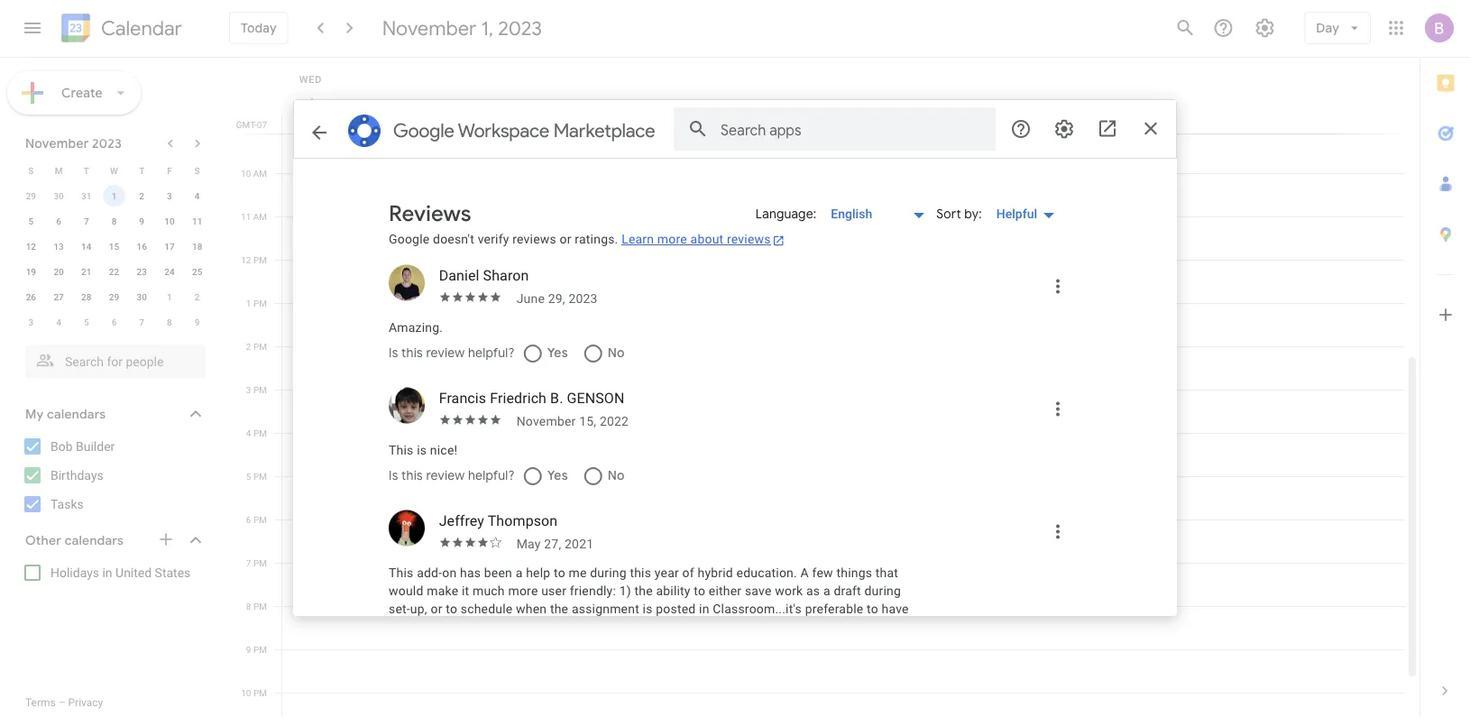 Task type: describe. For each thing, give the bounding box(es) containing it.
12 for 12 pm
[[241, 254, 251, 265]]

terms
[[25, 697, 56, 709]]

pm for 2 pm
[[254, 341, 267, 352]]

pm for 8 pm
[[254, 601, 267, 612]]

4 for december 4 element
[[56, 317, 61, 328]]

2 for 2 pm
[[246, 341, 251, 352]]

22 element
[[103, 261, 125, 282]]

november 2023 grid
[[17, 158, 211, 335]]

m
[[55, 165, 63, 176]]

3 pm
[[246, 384, 267, 395]]

november for november 1, 2023
[[382, 15, 477, 41]]

calendars for my calendars
[[47, 406, 106, 422]]

november 2023
[[25, 135, 122, 151]]

10 for 10 am
[[241, 168, 251, 179]]

2 s from the left
[[195, 165, 200, 176]]

15
[[109, 241, 119, 252]]

26 element
[[20, 286, 42, 308]]

row containing 19
[[17, 259, 211, 284]]

20 element
[[48, 261, 70, 282]]

my calendars
[[25, 406, 106, 422]]

28
[[81, 291, 92, 302]]

18 element
[[186, 236, 208, 257]]

row containing 26
[[17, 284, 211, 310]]

30 element
[[131, 286, 153, 308]]

row group containing 29
[[17, 183, 211, 335]]

14 element
[[76, 236, 97, 257]]

my calendars list
[[4, 432, 224, 519]]

1 horizontal spatial 2023
[[498, 15, 542, 41]]

2 pm
[[246, 341, 267, 352]]

pm for 10 pm
[[254, 688, 267, 698]]

column header inside grid
[[282, 58, 1406, 134]]

holidays
[[51, 565, 99, 580]]

1,
[[481, 15, 494, 41]]

1 horizontal spatial 4
[[195, 190, 200, 201]]

29 element
[[103, 286, 125, 308]]

holidays in united states
[[51, 565, 191, 580]]

26
[[26, 291, 36, 302]]

2 t from the left
[[139, 165, 145, 176]]

0 vertical spatial 7
[[84, 216, 89, 227]]

5 pm
[[246, 471, 267, 482]]

25 element
[[186, 261, 208, 282]]

9 up 16 element
[[139, 216, 144, 227]]

pm for 4 pm
[[254, 428, 267, 439]]

10 am
[[241, 168, 267, 179]]

terms – privacy
[[25, 697, 103, 709]]

1 vertical spatial 2023
[[92, 135, 122, 151]]

3 for 3 pm
[[246, 384, 251, 395]]

19 element
[[20, 261, 42, 282]]

27 element
[[48, 286, 70, 308]]

december 9 element
[[186, 311, 208, 333]]

0 horizontal spatial 5
[[28, 216, 34, 227]]

10 pm
[[241, 688, 267, 698]]

december 6 element
[[103, 311, 125, 333]]

2 for december 2 element
[[195, 291, 200, 302]]

9 pm
[[246, 644, 267, 655]]

12 pm
[[241, 254, 267, 265]]

in
[[102, 565, 112, 580]]

–
[[58, 697, 65, 709]]

17 element
[[159, 236, 180, 257]]

pm for 1 pm
[[254, 298, 267, 309]]

28 element
[[76, 286, 97, 308]]

december 7 element
[[131, 311, 153, 333]]

builder
[[76, 439, 115, 454]]

pm for 3 pm
[[254, 384, 267, 395]]

november 1, 2023
[[382, 15, 542, 41]]

october 31 element
[[76, 185, 97, 207]]

5 for 5 pm
[[246, 471, 251, 482]]

11 am
[[241, 211, 267, 222]]

31
[[81, 190, 92, 201]]

23 element
[[131, 261, 153, 282]]

13 element
[[48, 236, 70, 257]]

10 for 10 pm
[[241, 688, 251, 698]]

30 for october 30 element
[[54, 190, 64, 201]]

my
[[25, 406, 44, 422]]

15 element
[[103, 236, 125, 257]]

am for 9 am
[[253, 125, 267, 135]]

am for 10 am
[[253, 168, 267, 179]]

row containing 29
[[17, 183, 211, 208]]

0 horizontal spatial 8
[[112, 216, 117, 227]]

1 s from the left
[[28, 165, 34, 176]]

november for november 2023
[[25, 135, 89, 151]]



Task type: locate. For each thing, give the bounding box(es) containing it.
9 up 10 pm
[[246, 644, 251, 655]]

2 horizontal spatial 1
[[246, 298, 251, 309]]

3 row from the top
[[17, 208, 211, 234]]

1 t from the left
[[84, 165, 89, 176]]

1 vertical spatial november
[[25, 135, 89, 151]]

1 vertical spatial 2
[[195, 291, 200, 302]]

calendars up bob builder
[[47, 406, 106, 422]]

my calendars button
[[4, 400, 224, 429]]

bob
[[51, 439, 73, 454]]

1 horizontal spatial t
[[139, 165, 145, 176]]

row up 29 'element'
[[17, 259, 211, 284]]

10 down 9 pm
[[241, 688, 251, 698]]

pm up 2 pm
[[254, 298, 267, 309]]

1 vertical spatial 29
[[109, 291, 119, 302]]

2 horizontal spatial 3
[[246, 384, 251, 395]]

2 horizontal spatial 8
[[246, 601, 251, 612]]

11 inside 11 element
[[192, 216, 202, 227]]

5 for december 5 element
[[84, 317, 89, 328]]

grid
[[231, 58, 1420, 717]]

0 horizontal spatial 11
[[192, 216, 202, 227]]

1 down 24 element
[[167, 291, 172, 302]]

1 horizontal spatial 2
[[195, 291, 200, 302]]

privacy
[[68, 697, 103, 709]]

0 vertical spatial 3
[[167, 190, 172, 201]]

2 vertical spatial 2
[[246, 341, 251, 352]]

2 horizontal spatial 4
[[246, 428, 251, 439]]

0 vertical spatial 10
[[241, 168, 251, 179]]

7 pm from the top
[[254, 514, 267, 525]]

4 pm
[[246, 428, 267, 439]]

2 vertical spatial 8
[[246, 601, 251, 612]]

0 vertical spatial 5
[[28, 216, 34, 227]]

0 horizontal spatial t
[[84, 165, 89, 176]]

0 vertical spatial november
[[382, 15, 477, 41]]

8 up 9 pm
[[246, 601, 251, 612]]

other
[[25, 533, 61, 548]]

0 vertical spatial calendars
[[47, 406, 106, 422]]

pm down 5 pm on the bottom left
[[254, 514, 267, 525]]

12 down 11 am
[[241, 254, 251, 265]]

pm down "1 pm"
[[254, 341, 267, 352]]

grid containing gmt-07
[[231, 58, 1420, 717]]

privacy link
[[68, 697, 103, 709]]

2023 right 1, on the top left
[[498, 15, 542, 41]]

24
[[164, 266, 175, 277]]

1 horizontal spatial november
[[382, 15, 477, 41]]

2 vertical spatial 3
[[246, 384, 251, 395]]

tab list
[[1421, 58, 1471, 666]]

4 down '27' element at top left
[[56, 317, 61, 328]]

07
[[257, 119, 267, 130]]

6
[[56, 216, 61, 227], [112, 317, 117, 328], [246, 514, 251, 525]]

23
[[137, 266, 147, 277]]

1 row from the top
[[17, 158, 211, 183]]

7 down october 31 element
[[84, 216, 89, 227]]

pm up 8 pm
[[254, 558, 267, 569]]

am for 11 am
[[253, 211, 267, 222]]

12 inside november 2023 grid
[[26, 241, 36, 252]]

3 down 26 element
[[28, 317, 34, 328]]

1 down w
[[112, 190, 117, 201]]

row containing 12
[[17, 234, 211, 259]]

11 element
[[186, 210, 208, 232]]

2 vertical spatial am
[[253, 211, 267, 222]]

pm up 4 pm
[[254, 384, 267, 395]]

1 vertical spatial 5
[[84, 317, 89, 328]]

8
[[112, 216, 117, 227], [167, 317, 172, 328], [246, 601, 251, 612]]

row up october 31 element
[[17, 158, 211, 183]]

1 pm from the top
[[254, 254, 267, 265]]

1 inside 'cell'
[[112, 190, 117, 201]]

16 element
[[131, 236, 153, 257]]

10 up 17
[[164, 216, 175, 227]]

0 vertical spatial am
[[253, 125, 267, 135]]

29 left october 30 element
[[26, 190, 36, 201]]

3 am from the top
[[253, 211, 267, 222]]

1 down 12 pm
[[246, 298, 251, 309]]

2 vertical spatial 4
[[246, 428, 251, 439]]

30
[[54, 190, 64, 201], [137, 291, 147, 302]]

1 horizontal spatial 1
[[167, 291, 172, 302]]

6 for december 6 element
[[112, 317, 117, 328]]

2 am from the top
[[253, 168, 267, 179]]

29 down 22
[[109, 291, 119, 302]]

8 down december 1 element at top left
[[167, 317, 172, 328]]

13
[[54, 241, 64, 252]]

10
[[241, 168, 251, 179], [164, 216, 175, 227], [241, 688, 251, 698]]

6 down 5 pm on the bottom left
[[246, 514, 251, 525]]

december 2 element
[[186, 286, 208, 308]]

calendars for other calendars
[[65, 533, 124, 548]]

tasks
[[51, 497, 84, 512]]

7 for 7 pm
[[246, 558, 251, 569]]

7 inside grid
[[246, 558, 251, 569]]

1 vertical spatial 12
[[241, 254, 251, 265]]

10 inside "element"
[[164, 216, 175, 227]]

am
[[253, 125, 267, 135], [253, 168, 267, 179], [253, 211, 267, 222]]

10 for 10
[[164, 216, 175, 227]]

1 vertical spatial calendars
[[65, 533, 124, 548]]

19
[[26, 266, 36, 277]]

1 horizontal spatial 29
[[109, 291, 119, 302]]

12
[[26, 241, 36, 252], [241, 254, 251, 265]]

5 up 6 pm
[[246, 471, 251, 482]]

calendars up in
[[65, 533, 124, 548]]

2 pm from the top
[[254, 298, 267, 309]]

21 element
[[76, 261, 97, 282]]

5 down 28 element
[[84, 317, 89, 328]]

9 for december 9 element
[[195, 317, 200, 328]]

row up 15 element
[[17, 208, 211, 234]]

7 for "december 7" element
[[139, 317, 144, 328]]

20
[[54, 266, 64, 277]]

0 horizontal spatial 2
[[139, 190, 144, 201]]

today
[[241, 20, 277, 36]]

pm up "1 pm"
[[254, 254, 267, 265]]

8 up 15 element
[[112, 216, 117, 227]]

22
[[109, 266, 119, 277]]

other calendars
[[25, 533, 124, 548]]

bob builder
[[51, 439, 115, 454]]

2023
[[498, 15, 542, 41], [92, 135, 122, 151]]

support image
[[1213, 17, 1235, 39]]

8 pm from the top
[[254, 558, 267, 569]]

16
[[137, 241, 147, 252]]

1 vertical spatial 7
[[139, 317, 144, 328]]

1 pm
[[246, 298, 267, 309]]

december 1 element
[[159, 286, 180, 308]]

2 right 1 'cell'
[[139, 190, 144, 201]]

1 horizontal spatial 6
[[112, 317, 117, 328]]

12 element
[[20, 236, 42, 257]]

pm down 9 pm
[[254, 688, 267, 698]]

30 down m
[[54, 190, 64, 201]]

1 horizontal spatial 8
[[167, 317, 172, 328]]

t
[[84, 165, 89, 176], [139, 165, 145, 176]]

12 for 12
[[26, 241, 36, 252]]

december 3 element
[[20, 311, 42, 333]]

1
[[112, 190, 117, 201], [167, 291, 172, 302], [246, 298, 251, 309]]

6 down 29 'element'
[[112, 317, 117, 328]]

november up m
[[25, 135, 89, 151]]

29 for 29 'element'
[[109, 291, 119, 302]]

2023 up w
[[92, 135, 122, 151]]

2 row from the top
[[17, 183, 211, 208]]

3 for december 3 element
[[28, 317, 34, 328]]

2 vertical spatial 6
[[246, 514, 251, 525]]

5
[[28, 216, 34, 227], [84, 317, 89, 328], [246, 471, 251, 482]]

s right f
[[195, 165, 200, 176]]

8 inside 'element'
[[167, 317, 172, 328]]

1 vertical spatial 3
[[28, 317, 34, 328]]

7 pm
[[246, 558, 267, 569]]

11 down 10 am on the top of the page
[[241, 211, 251, 222]]

27
[[54, 291, 64, 302]]

4 pm from the top
[[254, 384, 267, 395]]

0 horizontal spatial 29
[[26, 190, 36, 201]]

0 vertical spatial 29
[[26, 190, 36, 201]]

calendar heading
[[97, 16, 182, 41]]

9 down december 2 element
[[195, 317, 200, 328]]

18
[[192, 241, 202, 252]]

8 for "december 8" 'element'
[[167, 317, 172, 328]]

november
[[382, 15, 477, 41], [25, 135, 89, 151]]

december 5 element
[[76, 311, 97, 333]]

29 for october 29 element
[[26, 190, 36, 201]]

0 vertical spatial 12
[[26, 241, 36, 252]]

29 inside 'element'
[[109, 291, 119, 302]]

11 for 11
[[192, 216, 202, 227]]

calendar
[[101, 16, 182, 41]]

1 horizontal spatial 11
[[241, 211, 251, 222]]

pm for 9 pm
[[254, 644, 267, 655]]

4 row from the top
[[17, 234, 211, 259]]

9
[[246, 125, 251, 135], [139, 216, 144, 227], [195, 317, 200, 328], [246, 644, 251, 655]]

1 for 1 pm
[[246, 298, 251, 309]]

main drawer image
[[22, 17, 43, 39]]

3 pm from the top
[[254, 341, 267, 352]]

1 for december 1 element at top left
[[167, 291, 172, 302]]

pm for 12 pm
[[254, 254, 267, 265]]

0 vertical spatial 6
[[56, 216, 61, 227]]

2 horizontal spatial 2
[[246, 341, 251, 352]]

2 down "1 pm"
[[246, 341, 251, 352]]

2
[[139, 190, 144, 201], [195, 291, 200, 302], [246, 341, 251, 352]]

9 am
[[246, 125, 267, 135]]

row containing s
[[17, 158, 211, 183]]

row up december 6 element
[[17, 284, 211, 310]]

am up 12 pm
[[253, 211, 267, 222]]

2 horizontal spatial 7
[[246, 558, 251, 569]]

3 inside december 3 element
[[28, 317, 34, 328]]

6 pm from the top
[[254, 471, 267, 482]]

terms link
[[25, 697, 56, 709]]

7 up 8 pm
[[246, 558, 251, 569]]

today button
[[229, 12, 289, 44]]

pm for 7 pm
[[254, 558, 267, 569]]

10 pm from the top
[[254, 644, 267, 655]]

4 up 5 pm on the bottom left
[[246, 428, 251, 439]]

2 up december 9 element
[[195, 291, 200, 302]]

pm for 6 pm
[[254, 514, 267, 525]]

3
[[167, 190, 172, 201], [28, 317, 34, 328], [246, 384, 251, 395]]

0 horizontal spatial november
[[25, 135, 89, 151]]

6 up 13 element
[[56, 216, 61, 227]]

0 vertical spatial 2
[[139, 190, 144, 201]]

1 horizontal spatial 7
[[139, 317, 144, 328]]

f
[[167, 165, 172, 176]]

1 horizontal spatial 3
[[167, 190, 172, 201]]

december 4 element
[[48, 311, 70, 333]]

9 pm from the top
[[254, 601, 267, 612]]

11 up 18
[[192, 216, 202, 227]]

0 horizontal spatial 3
[[28, 317, 34, 328]]

1 vertical spatial 10
[[164, 216, 175, 227]]

gmt-07
[[236, 119, 267, 130]]

0 horizontal spatial s
[[28, 165, 34, 176]]

row group
[[17, 183, 211, 335]]

row containing 5
[[17, 208, 211, 234]]

6 row from the top
[[17, 284, 211, 310]]

7 down 30 element
[[139, 317, 144, 328]]

pm up 6 pm
[[254, 471, 267, 482]]

21
[[81, 266, 92, 277]]

6 pm
[[246, 514, 267, 525]]

0 vertical spatial 4
[[195, 190, 200, 201]]

am down 9 am
[[253, 168, 267, 179]]

9 for 9 am
[[246, 125, 251, 135]]

birthdays
[[51, 468, 104, 483]]

2 horizontal spatial 5
[[246, 471, 251, 482]]

pm for 5 pm
[[254, 471, 267, 482]]

25
[[192, 266, 202, 277]]

united
[[116, 565, 152, 580]]

9 for 9 pm
[[246, 644, 251, 655]]

2 vertical spatial 7
[[246, 558, 251, 569]]

3 up 4 pm
[[246, 384, 251, 395]]

0 horizontal spatial 7
[[84, 216, 89, 227]]

24 element
[[159, 261, 180, 282]]

5 row from the top
[[17, 259, 211, 284]]

1 vertical spatial 8
[[167, 317, 172, 328]]

0 vertical spatial 30
[[54, 190, 64, 201]]

1 vertical spatial 4
[[56, 317, 61, 328]]

t up october 31 element
[[84, 165, 89, 176]]

6 for 6 pm
[[246, 514, 251, 525]]

1 horizontal spatial 5
[[84, 317, 89, 328]]

14
[[81, 241, 92, 252]]

8 pm
[[246, 601, 267, 612]]

pm
[[254, 254, 267, 265], [254, 298, 267, 309], [254, 341, 267, 352], [254, 384, 267, 395], [254, 428, 267, 439], [254, 471, 267, 482], [254, 514, 267, 525], [254, 558, 267, 569], [254, 601, 267, 612], [254, 644, 267, 655], [254, 688, 267, 698]]

0 horizontal spatial 2023
[[92, 135, 122, 151]]

0 vertical spatial 8
[[112, 216, 117, 227]]

10 element
[[159, 210, 180, 232]]

pm up 9 pm
[[254, 601, 267, 612]]

12 up 19
[[26, 241, 36, 252]]

4
[[195, 190, 200, 201], [56, 317, 61, 328], [246, 428, 251, 439]]

row up 22 element
[[17, 234, 211, 259]]

s up october 29 element
[[28, 165, 34, 176]]

s
[[28, 165, 34, 176], [195, 165, 200, 176]]

None search field
[[0, 338, 224, 378]]

8 for 8 pm
[[246, 601, 251, 612]]

t left f
[[139, 165, 145, 176]]

0 horizontal spatial 6
[[56, 216, 61, 227]]

october 30 element
[[48, 185, 70, 207]]

0 horizontal spatial 12
[[26, 241, 36, 252]]

4 up 11 element
[[195, 190, 200, 201]]

november left 1, on the top left
[[382, 15, 477, 41]]

30 for 30 element
[[137, 291, 147, 302]]

1 vertical spatial am
[[253, 168, 267, 179]]

2 vertical spatial 10
[[241, 688, 251, 698]]

9 left 07
[[246, 125, 251, 135]]

row
[[17, 158, 211, 183], [17, 183, 211, 208], [17, 208, 211, 234], [17, 234, 211, 259], [17, 259, 211, 284], [17, 284, 211, 310], [17, 310, 211, 335]]

1 horizontal spatial s
[[195, 165, 200, 176]]

am up 10 am on the top of the page
[[253, 125, 267, 135]]

30 down 23
[[137, 291, 147, 302]]

1 horizontal spatial 30
[[137, 291, 147, 302]]

states
[[155, 565, 191, 580]]

october 29 element
[[20, 185, 42, 207]]

0 horizontal spatial 4
[[56, 317, 61, 328]]

pm down 8 pm
[[254, 644, 267, 655]]

1 cell
[[100, 183, 128, 208]]

1 am from the top
[[253, 125, 267, 135]]

11 pm from the top
[[254, 688, 267, 698]]

gmt-
[[236, 119, 257, 130]]

5 pm from the top
[[254, 428, 267, 439]]

0 vertical spatial 2023
[[498, 15, 542, 41]]

1 vertical spatial 30
[[137, 291, 147, 302]]

row down 29 'element'
[[17, 310, 211, 335]]

11 for 11 am
[[241, 211, 251, 222]]

17
[[164, 241, 175, 252]]

column header
[[282, 58, 1406, 134]]

1 vertical spatial 6
[[112, 317, 117, 328]]

7 row from the top
[[17, 310, 211, 335]]

2 vertical spatial 5
[[246, 471, 251, 482]]

other calendars button
[[4, 526, 224, 555]]

calendar element
[[58, 10, 182, 50]]

2 horizontal spatial 6
[[246, 514, 251, 525]]

1 horizontal spatial 12
[[241, 254, 251, 265]]

pm up 5 pm on the bottom left
[[254, 428, 267, 439]]

calendars
[[47, 406, 106, 422], [65, 533, 124, 548]]

0 horizontal spatial 30
[[54, 190, 64, 201]]

4 for 4 pm
[[246, 428, 251, 439]]

11
[[241, 211, 251, 222], [192, 216, 202, 227]]

0 horizontal spatial 1
[[112, 190, 117, 201]]

december 8 element
[[159, 311, 180, 333]]

7
[[84, 216, 89, 227], [139, 317, 144, 328], [246, 558, 251, 569]]

8 inside grid
[[246, 601, 251, 612]]

row down w
[[17, 183, 211, 208]]

3 down f
[[167, 190, 172, 201]]

3 inside grid
[[246, 384, 251, 395]]

row containing 3
[[17, 310, 211, 335]]

5 up 12 element
[[28, 216, 34, 227]]

29
[[26, 190, 36, 201], [109, 291, 119, 302]]

10 up 11 am
[[241, 168, 251, 179]]

w
[[110, 165, 118, 176]]



Task type: vqa. For each thing, say whether or not it's contained in the screenshot.


